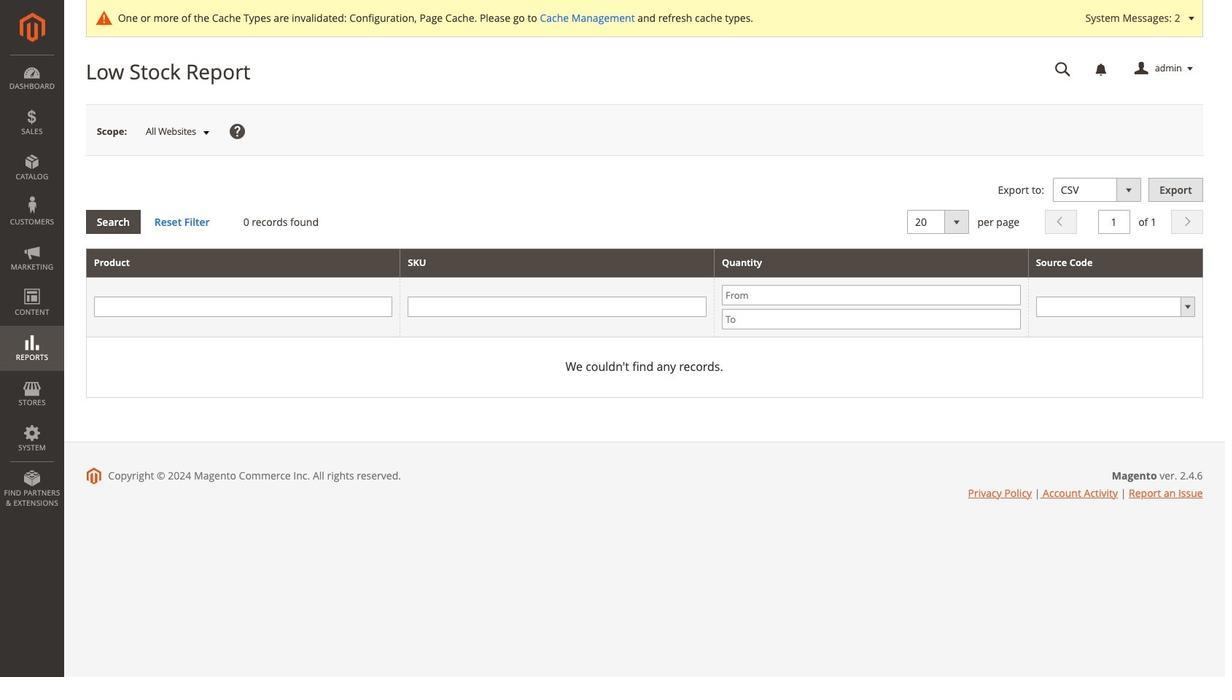 Task type: describe. For each thing, give the bounding box(es) containing it.
magento admin panel image
[[19, 12, 45, 42]]



Task type: locate. For each thing, give the bounding box(es) containing it.
To text field
[[722, 309, 1021, 330]]

menu bar
[[0, 55, 64, 516]]

None text field
[[1045, 56, 1081, 82], [1098, 210, 1130, 234], [94, 297, 393, 318], [408, 297, 707, 318], [1045, 56, 1081, 82], [1098, 210, 1130, 234], [94, 297, 393, 318], [408, 297, 707, 318]]

From text field
[[722, 285, 1021, 306]]



